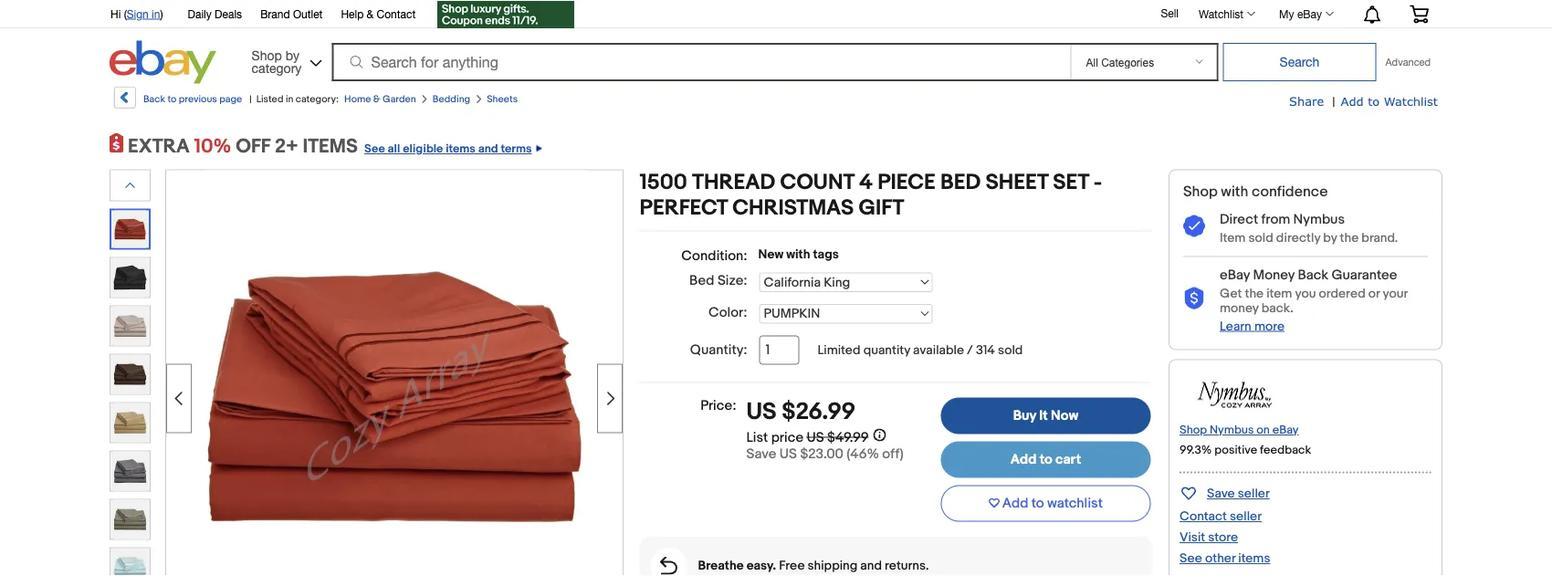 Task type: describe. For each thing, give the bounding box(es) containing it.
back to previous page
[[143, 93, 242, 105]]

your shopping cart image
[[1409, 5, 1430, 23]]

brand outlet
[[260, 7, 323, 20]]

perfect
[[640, 195, 728, 221]]

help
[[341, 7, 364, 20]]

sheets link
[[487, 93, 518, 105]]

set
[[1053, 169, 1089, 195]]

to inside share | add to watchlist
[[1368, 94, 1380, 108]]

your
[[1383, 286, 1408, 301]]

99.3% positive feedback
[[1180, 443, 1312, 457]]

shop for shop with confidence
[[1184, 183, 1218, 201]]

off
[[236, 135, 270, 158]]

returns.
[[885, 558, 929, 574]]

more
[[1255, 319, 1285, 334]]

0 horizontal spatial nymbus
[[1210, 423, 1254, 437]]

hi ( sign in )
[[111, 7, 163, 20]]

| inside share | add to watchlist
[[1333, 94, 1336, 110]]

shop for shop nymbus on ebay
[[1180, 423, 1207, 437]]

new
[[759, 247, 784, 263]]

free
[[779, 558, 805, 574]]

brand outlet link
[[260, 5, 323, 25]]

back.
[[1262, 300, 1294, 316]]

breathe easy. free shipping and returns.
[[698, 558, 929, 574]]

us $26.99
[[747, 398, 856, 426]]

1500 thread count 4 piece bed sheet set - perfect christmas gift - picture 2 of 19 image
[[203, 168, 586, 576]]

add for add to watchlist
[[1003, 495, 1029, 512]]

guarantee
[[1332, 267, 1398, 283]]

brand.
[[1362, 230, 1398, 246]]

store
[[1208, 530, 1238, 546]]

items
[[303, 135, 358, 158]]

extra 10% off 2+ items
[[128, 135, 358, 158]]

seller for contact
[[1230, 509, 1262, 525]]

contact inside contact seller visit store see other items
[[1180, 509, 1227, 525]]

4
[[859, 169, 873, 195]]

add to watchlist
[[1003, 495, 1103, 512]]

contact seller visit store see other items
[[1180, 509, 1271, 567]]

sell link
[[1153, 6, 1187, 19]]

1500 thread count 4 piece bed sheet set - perfect christmas gift
[[640, 169, 1103, 221]]

)
[[160, 7, 163, 20]]

feedback
[[1260, 443, 1312, 457]]

you
[[1295, 286, 1316, 301]]

price
[[771, 429, 804, 446]]

confidence
[[1252, 183, 1328, 201]]

shop by category
[[252, 47, 302, 75]]

1 horizontal spatial us
[[780, 446, 797, 462]]

category:
[[296, 93, 339, 105]]

now
[[1051, 408, 1079, 424]]

learn more link
[[1220, 319, 1285, 334]]

add for add to cart
[[1011, 452, 1037, 468]]

it
[[1040, 408, 1048, 424]]

to for cart
[[1040, 452, 1053, 468]]

0 horizontal spatial |
[[250, 93, 252, 105]]

picture 5 of 19 image
[[111, 355, 150, 394]]

learn
[[1220, 319, 1252, 334]]

0 horizontal spatial items
[[446, 142, 476, 156]]

2 vertical spatial ebay
[[1273, 423, 1299, 437]]

0 horizontal spatial see
[[364, 142, 385, 156]]

sold inside direct from nymbus item sold directly by the brand.
[[1249, 230, 1274, 246]]

previous
[[179, 93, 217, 105]]

save seller button
[[1180, 483, 1270, 504]]

sign
[[127, 7, 149, 20]]

1 horizontal spatial in
[[286, 93, 293, 105]]

picture 2 of 19 image
[[111, 211, 149, 248]]

/
[[967, 342, 973, 358]]

| listed in category:
[[250, 93, 339, 105]]

shop by category banner
[[100, 0, 1443, 89]]

add to watchlist link
[[941, 485, 1151, 522]]

deals
[[215, 7, 242, 20]]

sheet
[[986, 169, 1048, 195]]

my ebay link
[[1270, 3, 1342, 25]]

with for new
[[787, 247, 811, 263]]

add to cart link
[[941, 442, 1151, 478]]

count
[[780, 169, 854, 195]]

save for save us $23.00 (46% off)
[[747, 446, 777, 462]]

seller for save
[[1238, 486, 1270, 502]]

bedding link
[[433, 93, 470, 105]]

my ebay
[[1280, 7, 1322, 20]]

color
[[709, 304, 744, 321]]

all
[[388, 142, 400, 156]]

watchlist inside account navigation
[[1199, 7, 1244, 20]]

visit
[[1180, 530, 1206, 546]]

christmas
[[733, 195, 854, 221]]

get the coupon image
[[438, 1, 575, 28]]

see all eligible items and terms
[[364, 142, 532, 156]]

advanced
[[1386, 56, 1431, 68]]

(46%
[[847, 446, 879, 462]]

available
[[913, 342, 964, 358]]

eligible
[[403, 142, 443, 156]]

home & garden
[[344, 93, 416, 105]]

10%
[[194, 135, 232, 158]]

terms
[[501, 142, 532, 156]]

get
[[1220, 286, 1242, 301]]

help & contact
[[341, 7, 416, 20]]

watchlist link
[[1189, 3, 1264, 25]]

brand
[[260, 7, 290, 20]]

page
[[219, 93, 242, 105]]

see inside contact seller visit store see other items
[[1180, 551, 1203, 567]]

from
[[1262, 211, 1291, 227]]

the inside ebay money back guarantee get the item you ordered or your money back. learn more
[[1245, 286, 1264, 301]]

watchlist
[[1048, 495, 1103, 512]]



Task type: locate. For each thing, give the bounding box(es) containing it.
none submit inside 'shop by category' banner
[[1223, 43, 1377, 81]]

see
[[364, 142, 385, 156], [1180, 551, 1203, 567]]

garden
[[383, 93, 416, 105]]

ebay up get
[[1220, 267, 1250, 283]]

1 vertical spatial back
[[1298, 267, 1329, 283]]

seller down 'save seller'
[[1230, 509, 1262, 525]]

| right share button
[[1333, 94, 1336, 110]]

items
[[446, 142, 476, 156], [1239, 551, 1271, 567]]

ebay inside ebay money back guarantee get the item you ordered or your money back. learn more
[[1220, 267, 1250, 283]]

size
[[718, 273, 744, 289]]

back to previous page link
[[112, 87, 242, 115]]

daily deals link
[[188, 5, 242, 25]]

save for save seller
[[1207, 486, 1235, 502]]

by
[[286, 47, 300, 63], [1324, 230, 1337, 246]]

0 vertical spatial shop
[[252, 47, 282, 63]]

1 vertical spatial save
[[1207, 486, 1235, 502]]

back left previous
[[143, 93, 165, 105]]

with details__icon image for ebay money back guarantee
[[1184, 287, 1205, 310]]

with details__icon image for direct from nymbus
[[1184, 215, 1205, 238]]

shop nymbus on ebay link
[[1180, 423, 1299, 437]]

1 vertical spatial watchlist
[[1384, 94, 1438, 108]]

help & contact link
[[341, 5, 416, 25]]

us down $26.99
[[807, 429, 824, 446]]

with details__icon image inside us $26.99 main content
[[660, 557, 678, 575]]

to inside the add to cart link
[[1040, 452, 1053, 468]]

by inside direct from nymbus item sold directly by the brand.
[[1324, 230, 1337, 246]]

save us $23.00 (46% off)
[[747, 446, 904, 462]]

back up the you
[[1298, 267, 1329, 283]]

bed
[[941, 169, 981, 195]]

1 vertical spatial nymbus
[[1210, 423, 1254, 437]]

seller
[[1238, 486, 1270, 502], [1230, 509, 1262, 525]]

sold right "314" at the right
[[998, 342, 1023, 358]]

shop by category button
[[243, 41, 326, 80]]

ebay inside account navigation
[[1298, 7, 1322, 20]]

picture 3 of 19 image
[[111, 258, 150, 297]]

us left the $23.00
[[780, 446, 797, 462]]

1 horizontal spatial watchlist
[[1384, 94, 1438, 108]]

0 horizontal spatial back
[[143, 93, 165, 105]]

piece
[[878, 169, 936, 195]]

money
[[1220, 300, 1259, 316]]

to inside add to watchlist link
[[1032, 495, 1044, 512]]

to inside 'back to previous page' link
[[168, 93, 177, 105]]

in right sign
[[152, 7, 160, 20]]

0 vertical spatial by
[[286, 47, 300, 63]]

0 horizontal spatial the
[[1245, 286, 1264, 301]]

bed
[[689, 273, 715, 289]]

seller inside button
[[1238, 486, 1270, 502]]

ebay
[[1298, 7, 1322, 20], [1220, 267, 1250, 283], [1273, 423, 1299, 437]]

and left the terms
[[478, 142, 498, 156]]

us up list
[[747, 398, 777, 426]]

sheets
[[487, 93, 518, 105]]

and for returns.
[[861, 558, 882, 574]]

with details__icon image left get
[[1184, 287, 1205, 310]]

& for help
[[367, 7, 374, 20]]

direct
[[1220, 211, 1259, 227]]

category
[[252, 60, 302, 75]]

picture 6 of 19 image
[[111, 403, 150, 442]]

and inside us $26.99 main content
[[861, 558, 882, 574]]

cart
[[1056, 452, 1081, 468]]

1 horizontal spatial see
[[1180, 551, 1203, 567]]

share
[[1290, 94, 1325, 108]]

add down buy
[[1011, 452, 1037, 468]]

& right home
[[373, 93, 381, 105]]

2+
[[275, 135, 298, 158]]

-
[[1094, 169, 1103, 195]]

Search for anything text field
[[335, 45, 1067, 79]]

0 vertical spatial with
[[1221, 183, 1249, 201]]

contact seller link
[[1180, 509, 1262, 525]]

nymbus up directly
[[1294, 211, 1345, 227]]

my
[[1280, 7, 1295, 20]]

with details__icon image
[[1184, 215, 1205, 238], [1184, 287, 1205, 310], [660, 557, 678, 575]]

by inside shop by category
[[286, 47, 300, 63]]

0 horizontal spatial save
[[747, 446, 777, 462]]

1 vertical spatial by
[[1324, 230, 1337, 246]]

1 horizontal spatial the
[[1340, 230, 1359, 246]]

nymbus inside direct from nymbus item sold directly by the brand.
[[1294, 211, 1345, 227]]

watchlist
[[1199, 7, 1244, 20], [1384, 94, 1438, 108]]

buy
[[1013, 408, 1037, 424]]

0 vertical spatial in
[[152, 7, 160, 20]]

0 vertical spatial sold
[[1249, 230, 1274, 246]]

in inside account navigation
[[152, 7, 160, 20]]

items right other
[[1239, 551, 1271, 567]]

1 horizontal spatial |
[[1333, 94, 1336, 110]]

by right directly
[[1324, 230, 1337, 246]]

limited
[[818, 342, 861, 358]]

shop inside shop by category
[[252, 47, 282, 63]]

positive
[[1215, 443, 1258, 457]]

add right share on the top right of the page
[[1341, 94, 1364, 108]]

with
[[1221, 183, 1249, 201], [787, 247, 811, 263]]

1 horizontal spatial items
[[1239, 551, 1271, 567]]

listed
[[256, 93, 284, 105]]

1 vertical spatial shop
[[1184, 183, 1218, 201]]

breathe
[[698, 558, 744, 574]]

1 vertical spatial in
[[286, 93, 293, 105]]

ebay right my on the right of page
[[1298, 7, 1322, 20]]

condition:
[[682, 247, 748, 264]]

2 vertical spatial shop
[[1180, 423, 1207, 437]]

with details__icon image for breathe easy.
[[660, 557, 678, 575]]

2 vertical spatial add
[[1003, 495, 1029, 512]]

1 vertical spatial and
[[861, 558, 882, 574]]

1 vertical spatial contact
[[1180, 509, 1227, 525]]

1 vertical spatial seller
[[1230, 509, 1262, 525]]

and for terms
[[478, 142, 498, 156]]

to left watchlist
[[1032, 495, 1044, 512]]

watchlist right sell
[[1199, 7, 1244, 20]]

seller inside contact seller visit store see other items
[[1230, 509, 1262, 525]]

add to watchlist link
[[1341, 93, 1438, 110]]

0 vertical spatial with details__icon image
[[1184, 215, 1205, 238]]

1 vertical spatial with
[[787, 247, 811, 263]]

see other items link
[[1180, 551, 1271, 567]]

0 horizontal spatial with
[[787, 247, 811, 263]]

picture 4 of 19 image
[[111, 306, 150, 346]]

save up the contact seller link on the bottom right of the page
[[1207, 486, 1235, 502]]

share button
[[1290, 93, 1325, 110]]

1500
[[640, 169, 687, 195]]

2 horizontal spatial us
[[807, 429, 824, 446]]

shop up 99.3%
[[1180, 423, 1207, 437]]

in right listed
[[286, 93, 293, 105]]

0 vertical spatial watchlist
[[1199, 7, 1244, 20]]

by down brand outlet link
[[286, 47, 300, 63]]

shop with confidence
[[1184, 183, 1328, 201]]

1 vertical spatial add
[[1011, 452, 1037, 468]]

save seller
[[1207, 486, 1270, 502]]

sold
[[1249, 230, 1274, 246], [998, 342, 1023, 358]]

add
[[1341, 94, 1364, 108], [1011, 452, 1037, 468], [1003, 495, 1029, 512]]

1 horizontal spatial contact
[[1180, 509, 1227, 525]]

0 horizontal spatial watchlist
[[1199, 7, 1244, 20]]

0 horizontal spatial by
[[286, 47, 300, 63]]

save inside "save seller" button
[[1207, 486, 1235, 502]]

add down the add to cart link
[[1003, 495, 1029, 512]]

1 horizontal spatial by
[[1324, 230, 1337, 246]]

advanced link
[[1377, 44, 1440, 80]]

1 horizontal spatial sold
[[1249, 230, 1274, 246]]

the left brand.
[[1340, 230, 1359, 246]]

0 horizontal spatial contact
[[377, 7, 416, 20]]

gift
[[859, 195, 905, 221]]

watchlist down advanced link
[[1384, 94, 1438, 108]]

limited quantity available / 314 sold
[[818, 342, 1023, 358]]

add inside share | add to watchlist
[[1341, 94, 1364, 108]]

1 horizontal spatial nymbus
[[1294, 211, 1345, 227]]

1 vertical spatial sold
[[998, 342, 1023, 358]]

sell
[[1161, 6, 1179, 19]]

bedding
[[433, 93, 470, 105]]

with up direct
[[1221, 183, 1249, 201]]

$49.99
[[828, 429, 869, 446]]

0 horizontal spatial sold
[[998, 342, 1023, 358]]

save down us $26.99
[[747, 446, 777, 462]]

shop for shop by category
[[252, 47, 282, 63]]

with right new
[[787, 247, 811, 263]]

daily deals
[[188, 7, 242, 20]]

the right get
[[1245, 286, 1264, 301]]

2 vertical spatial with details__icon image
[[660, 557, 678, 575]]

with details__icon image left 'item'
[[1184, 215, 1205, 238]]

watchlist inside share | add to watchlist
[[1384, 94, 1438, 108]]

0 vertical spatial add
[[1341, 94, 1364, 108]]

items inside contact seller visit store see other items
[[1239, 551, 1271, 567]]

0 vertical spatial back
[[143, 93, 165, 105]]

to for watchlist
[[1032, 495, 1044, 512]]

to down advanced link
[[1368, 94, 1380, 108]]

0 vertical spatial save
[[747, 446, 777, 462]]

item
[[1267, 286, 1293, 301]]

the
[[1340, 230, 1359, 246], [1245, 286, 1264, 301]]

bed size
[[689, 273, 744, 289]]

picture 8 of 19 image
[[111, 500, 150, 539]]

0 horizontal spatial us
[[747, 398, 777, 426]]

to left previous
[[168, 93, 177, 105]]

& for home
[[373, 93, 381, 105]]

None submit
[[1223, 43, 1377, 81]]

with for shop
[[1221, 183, 1249, 201]]

to for previous
[[168, 93, 177, 105]]

list
[[747, 429, 768, 446]]

buy it now
[[1013, 408, 1079, 424]]

new with tags
[[759, 247, 839, 263]]

contact right the help
[[377, 7, 416, 20]]

picture 7 of 19 image
[[111, 452, 150, 491]]

sold inside us $26.99 main content
[[998, 342, 1023, 358]]

picture 9 of 19 image
[[111, 548, 150, 576]]

account navigation
[[100, 0, 1443, 31]]

the inside direct from nymbus item sold directly by the brand.
[[1340, 230, 1359, 246]]

0 vertical spatial and
[[478, 142, 498, 156]]

shop
[[252, 47, 282, 63], [1184, 183, 1218, 201], [1180, 423, 1207, 437]]

1 vertical spatial see
[[1180, 551, 1203, 567]]

on
[[1257, 423, 1270, 437]]

& right the help
[[367, 7, 374, 20]]

item
[[1220, 230, 1246, 246]]

0 vertical spatial see
[[364, 142, 385, 156]]

with inside us $26.99 main content
[[787, 247, 811, 263]]

back
[[143, 93, 165, 105], [1298, 267, 1329, 283]]

0 vertical spatial nymbus
[[1294, 211, 1345, 227]]

contact up visit store link
[[1180, 509, 1227, 525]]

money
[[1253, 267, 1295, 283]]

save inside us $26.99 main content
[[747, 446, 777, 462]]

1 vertical spatial ebay
[[1220, 267, 1250, 283]]

Quantity: text field
[[759, 336, 800, 365]]

outlet
[[293, 7, 323, 20]]

off)
[[882, 446, 904, 462]]

1 horizontal spatial back
[[1298, 267, 1329, 283]]

1 vertical spatial &
[[373, 93, 381, 105]]

0 vertical spatial &
[[367, 7, 374, 20]]

0 vertical spatial contact
[[377, 7, 416, 20]]

contact inside account navigation
[[377, 7, 416, 20]]

with details__icon image left breathe
[[660, 557, 678, 575]]

| left listed
[[250, 93, 252, 105]]

1 horizontal spatial and
[[861, 558, 882, 574]]

ebay up feedback
[[1273, 423, 1299, 437]]

easy.
[[747, 558, 776, 574]]

0 vertical spatial the
[[1340, 230, 1359, 246]]

0 horizontal spatial and
[[478, 142, 498, 156]]

price:
[[701, 398, 737, 414]]

to left cart
[[1040, 452, 1053, 468]]

0 vertical spatial items
[[446, 142, 476, 156]]

thread
[[692, 169, 776, 195]]

$23.00
[[800, 446, 844, 462]]

item direct from brand image
[[1180, 376, 1290, 414]]

0 horizontal spatial in
[[152, 7, 160, 20]]

and left returns. on the right bottom
[[861, 558, 882, 574]]

0 vertical spatial ebay
[[1298, 7, 1322, 20]]

& inside account navigation
[[367, 7, 374, 20]]

1 vertical spatial the
[[1245, 286, 1264, 301]]

us $26.99 main content
[[640, 169, 1153, 576]]

1 horizontal spatial with
[[1221, 183, 1249, 201]]

1 vertical spatial items
[[1239, 551, 1271, 567]]

back inside ebay money back guarantee get the item you ordered or your money back. learn more
[[1298, 267, 1329, 283]]

see all eligible items and terms link
[[358, 135, 542, 158]]

seller up the contact seller link on the bottom right of the page
[[1238, 486, 1270, 502]]

save
[[747, 446, 777, 462], [1207, 486, 1235, 502]]

home & garden link
[[344, 93, 416, 105]]

items right eligible on the left top of page
[[446, 142, 476, 156]]

nymbus up the "positive"
[[1210, 423, 1254, 437]]

shop down brand
[[252, 47, 282, 63]]

buy it now link
[[941, 398, 1151, 434]]

sold down from
[[1249, 230, 1274, 246]]

1 horizontal spatial save
[[1207, 486, 1235, 502]]

see left all
[[364, 142, 385, 156]]

see down visit
[[1180, 551, 1203, 567]]

hi
[[111, 7, 121, 20]]

1 vertical spatial with details__icon image
[[1184, 287, 1205, 310]]

shop left "confidence"
[[1184, 183, 1218, 201]]

0 vertical spatial seller
[[1238, 486, 1270, 502]]



Task type: vqa. For each thing, say whether or not it's contained in the screenshot.
the Equipment
no



